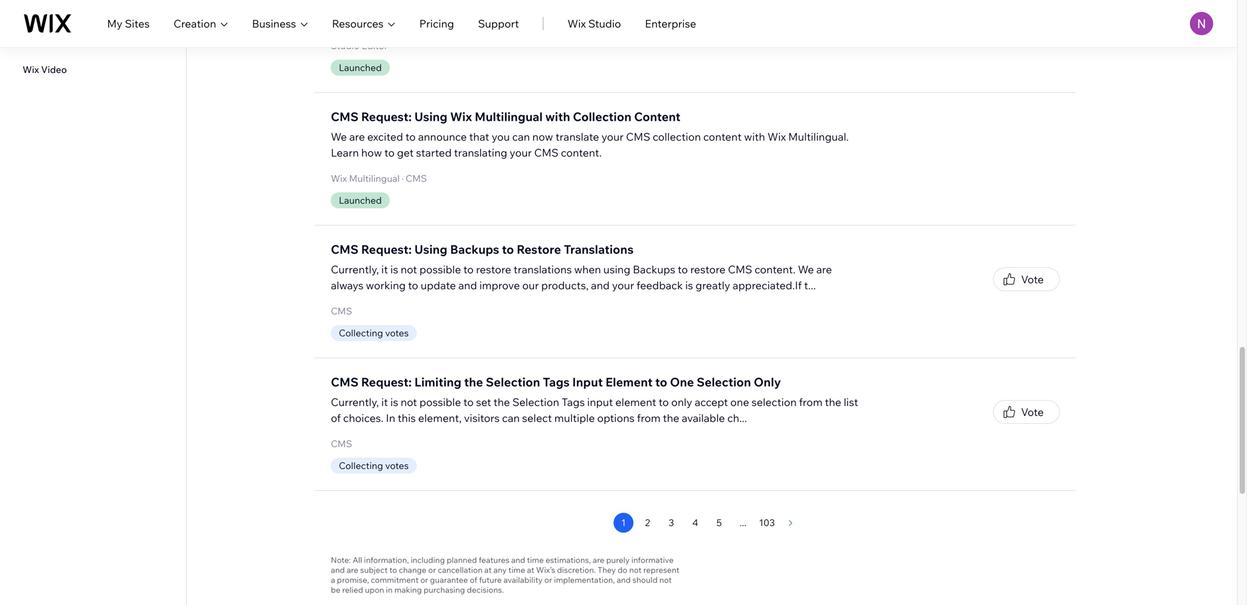 Task type: describe. For each thing, give the bounding box(es) containing it.
4
[[693, 518, 699, 529]]

in
[[386, 586, 393, 596]]

note: all information, including planned features and time estimations, are purely informative and are subject to change or cancellation at any time at wix's discretion. they do not represent a promise, commitment or guarantee of future availability or implementation, and should not be relied upon in making purchasing decisions.
[[331, 556, 680, 596]]

my
[[107, 17, 122, 30]]

are inside cms request: using backups to restore translations currently, it is not possible to restore translations when using backups to restore cms content. we are always working to update and improve our products, and your feedback is greatly appreciated.if t...
[[817, 263, 832, 276]]

enterprise
[[645, 17, 697, 30]]

selection up set
[[486, 375, 540, 390]]

site
[[636, 13, 654, 27]]

now inside cms request: using wix multilingual with collection content we are excited to announce that you can now translate your cms collection content with wix multilingual. learn how to get started translating your cms content.
[[533, 130, 553, 143]]

possible inside cms request: using backups to restore translations currently, it is not possible to restore translations when using backups to restore cms content. we are always working to update and improve our products, and your feedback is greatly appreciated.if t...
[[420, 263, 461, 276]]

wix video
[[23, 64, 67, 75]]

business button
[[252, 16, 308, 32]]

currently, inside cms request: limiting the selection tags input element to one selection only currently, it is not possible to set the selection tags input element to only accept one selection from the list of choices. in this element, visitors can select multiple options from the available ch...
[[331, 396, 379, 409]]

0 vertical spatial from
[[799, 396, 823, 409]]

3
[[669, 518, 674, 529]]

vote button for cms request: using backups to restore translations
[[994, 268, 1060, 292]]

accept
[[695, 396, 728, 409]]

vote for cms request: using backups to restore translations
[[1022, 273, 1044, 286]]

working inside cms request: using backups to restore translations currently, it is not possible to restore translations when using backups to restore cms content. we are always working to update and improve our products, and your feedback is greatly appreciated.if t...
[[366, 279, 406, 292]]

content
[[704, 130, 742, 143]]

1 horizontal spatial working
[[689, 13, 729, 27]]

my sites link
[[107, 16, 150, 32]]

business
[[252, 17, 296, 30]]

the right set
[[494, 396, 510, 409]]

0 vertical spatial tags
[[543, 375, 570, 390]]

support
[[478, 17, 519, 30]]

1 launched from the top
[[339, 62, 382, 73]]

selection up select
[[513, 396, 559, 409]]

manually
[[556, 13, 600, 27]]

cms inside cms request: limiting the selection tags input element to one selection only currently, it is not possible to set the selection tags input element to only accept one selection from the list of choices. in this element, visitors can select multiple options from the available ch...
[[331, 375, 359, 390]]

and right update at the left
[[459, 279, 477, 292]]

it inside cms request: using backups to restore translations currently, it is not possible to restore translations when using backups to restore cms content. we are always working to update and improve our products, and your feedback is greatly appreciated.if t...
[[382, 263, 388, 276]]

this
[[398, 412, 416, 425]]

options
[[598, 412, 635, 425]]

wix video button
[[23, 62, 67, 78]]

update
[[421, 279, 456, 292]]

of inside note: all information, including planned features and time estimations, are purely informative and are subject to change or cancellation at any time at wix's discretion. they do not represent a promise, commitment or guarantee of future availability or implementation, and should not be relied upon in making purchasing decisions.
[[470, 576, 477, 586]]

vote button for cms request: limiting the selection tags input element to one selection only
[[994, 401, 1060, 425]]

be
[[331, 586, 341, 596]]

collecting votes for using
[[339, 328, 409, 339]]

pricing link
[[420, 16, 454, 32]]

your inside cms request: using backups to restore translations currently, it is not possible to restore translations when using backups to restore cms content. we are always working to update and improve our products, and your feedback is greatly appreciated.if t...
[[612, 279, 634, 292]]

stores
[[41, 37, 70, 49]]

request: for cms request: using wix multilingual with collection content
[[361, 109, 412, 124]]

of inside cms request: limiting the selection tags input element to one selection only currently, it is not possible to set the selection tags input element to only accept one selection from the list of choices. in this element, visitors can select multiple options from the available ch...
[[331, 412, 341, 425]]

element
[[616, 396, 657, 409]]

or down including
[[421, 576, 428, 586]]

ch...
[[728, 412, 747, 425]]

cms up appreciated.if
[[728, 263, 753, 276]]

cms down always at the top of page
[[331, 306, 352, 317]]

wix studio link
[[568, 16, 621, 32]]

only
[[672, 396, 693, 409]]

change
[[399, 566, 427, 576]]

subject
[[360, 566, 388, 576]]

and up the availability
[[511, 556, 525, 566]]

including
[[411, 556, 445, 566]]

are up relied
[[347, 566, 359, 576]]

1 vertical spatial tags
[[562, 396, 585, 409]]

using for wix
[[415, 109, 448, 124]]

collecting votes for limiting
[[339, 460, 409, 472]]

next page image
[[783, 516, 799, 531]]

·
[[402, 173, 404, 184]]

creation
[[174, 17, 216, 30]]

studio editor button
[[331, 40, 390, 52]]

planned
[[447, 556, 477, 566]]

one
[[731, 396, 749, 409]]

translating
[[454, 146, 508, 159]]

0 horizontal spatial time
[[509, 566, 525, 576]]

103
[[759, 518, 775, 529]]

are inside cms request: using wix multilingual with collection content we are excited to announce that you can now translate your cms collection content with wix multilingual. learn how to get started translating your cms content.
[[349, 130, 365, 143]]

resources button
[[332, 16, 396, 32]]

set
[[476, 396, 491, 409]]

announce inside cms request: using wix multilingual with collection content we are excited to announce that you can now translate your cms collection content with wix multilingual. learn how to get started translating your cms content.
[[418, 130, 467, 143]]

5 link
[[710, 514, 729, 533]]

support link
[[478, 16, 519, 32]]

editor
[[362, 40, 388, 51]]

5
[[717, 518, 722, 529]]

available
[[682, 412, 725, 425]]

get
[[397, 146, 414, 159]]

are up studio editor
[[349, 13, 365, 27]]

element
[[606, 375, 653, 390]]

or right the change
[[428, 566, 436, 576]]

can inside cms request: using wix multilingual with collection content we are excited to announce that you can now translate your cms collection content with wix multilingual. learn how to get started translating your cms content.
[[512, 130, 530, 143]]

...
[[740, 518, 747, 529]]

cms request: using backups to restore translations currently, it is not possible to restore translations when using backups to restore cms content. we are always working to update and improve our products, and your feedback is greatly appreciated.if t...
[[331, 242, 832, 292]]

that inside cms request: using wix multilingual with collection content we are excited to announce that you can now translate your cms collection content with wix multilingual. learn how to get started translating your cms content.
[[469, 130, 490, 143]]

limiting
[[415, 375, 462, 390]]

do
[[618, 566, 628, 576]]

products,
[[542, 279, 589, 292]]

page 1 element
[[614, 514, 634, 533]]

save
[[603, 13, 625, 27]]

input
[[587, 396, 613, 409]]

a inside note: all information, including planned features and time estimations, are purely informative and are subject to change or cancellation at any time at wix's discretion. they do not represent a promise, commitment or guarantee of future availability or implementation, and should not be relied upon in making purchasing decisions.
[[331, 576, 335, 586]]

restore
[[517, 242, 561, 257]]

wix for wix sms
[[23, 11, 39, 22]]

t...
[[805, 279, 816, 292]]

content. we
[[755, 263, 814, 276]]

request: for cms request: limiting the selection tags input element to one selection only
[[361, 375, 412, 390]]

note:
[[331, 556, 351, 566]]

resources
[[332, 17, 384, 30]]

purely
[[607, 556, 630, 566]]

2 restore from the left
[[691, 263, 726, 276]]

sites
[[125, 17, 150, 30]]

my sites
[[107, 17, 150, 30]]

1 vertical spatial multilingual
[[349, 173, 400, 184]]

sms
[[41, 11, 62, 22]]

1
[[622, 518, 626, 529]]

translations
[[564, 242, 634, 257]]

wix multilingual · cms
[[331, 173, 427, 184]]

0 horizontal spatial backups
[[450, 242, 499, 257]]

creation button
[[174, 16, 228, 32]]

started
[[416, 146, 452, 159]]

you inside cms request: using wix multilingual with collection content we are excited to announce that you can now translate your cms collection content with wix multilingual. learn how to get started translating your cms content.
[[492, 130, 510, 143]]

wix for wix video
[[23, 64, 39, 75]]

currently, inside cms request: using backups to restore translations currently, it is not possible to restore translations when using backups to restore cms content. we are always working to update and improve our products, and your feedback is greatly appreciated.if t...
[[331, 263, 379, 276]]

cms up always at the top of page
[[331, 242, 359, 257]]

votes for limiting
[[385, 460, 409, 472]]

not inside cms request: using backups to restore translations currently, it is not possible to restore translations when using backups to restore cms content. we are always working to update and improve our products, and your feedback is greatly appreciated.if t...
[[401, 263, 417, 276]]

represent
[[644, 566, 680, 576]]

selection
[[752, 396, 797, 409]]

request: for cms request: using backups to restore translations
[[361, 242, 412, 257]]

and up be
[[331, 566, 345, 576]]

1 vertical spatial from
[[637, 412, 661, 425]]

in
[[386, 412, 395, 425]]

features
[[479, 556, 510, 566]]

wix sms button
[[23, 9, 62, 25]]

our
[[523, 279, 539, 292]]

profile image image
[[1191, 12, 1214, 35]]

1 vertical spatial is
[[686, 279, 693, 292]]



Task type: locate. For each thing, give the bounding box(es) containing it.
currently, up 'choices.'
[[331, 396, 379, 409]]

1 vertical spatial a
[[331, 576, 335, 586]]

0 vertical spatial announce
[[418, 13, 467, 27]]

0 vertical spatial you
[[492, 13, 510, 27]]

1 horizontal spatial restore
[[691, 263, 726, 276]]

collection
[[573, 109, 632, 124]]

0 vertical spatial it
[[382, 263, 388, 276]]

any
[[494, 566, 507, 576]]

excited up how
[[367, 130, 403, 143]]

your right translating
[[510, 146, 532, 159]]

are left purely at the bottom
[[593, 556, 605, 566]]

0 horizontal spatial with
[[546, 109, 570, 124]]

now left "translate"
[[533, 130, 553, 143]]

0 vertical spatial votes
[[385, 328, 409, 339]]

collecting for cms request: using backups to restore translations
[[339, 328, 383, 339]]

a
[[628, 13, 633, 27], [331, 576, 335, 586]]

1 vertical spatial with
[[744, 130, 765, 143]]

at left "wix's"
[[527, 566, 535, 576]]

pricing
[[420, 17, 454, 30]]

2 vertical spatial request:
[[361, 375, 412, 390]]

2 link
[[638, 514, 658, 533]]

backups up feedback
[[633, 263, 676, 276]]

1 vertical spatial possible
[[420, 396, 461, 409]]

0 horizontal spatial a
[[331, 576, 335, 586]]

when
[[574, 263, 601, 276]]

cms button for limiting
[[331, 438, 354, 450]]

1 vertical spatial using
[[415, 242, 448, 257]]

2 that from the top
[[469, 130, 490, 143]]

now
[[533, 13, 553, 27], [533, 130, 553, 143]]

learn
[[331, 146, 359, 159]]

1 vertical spatial votes
[[385, 460, 409, 472]]

2 request: from the top
[[361, 242, 412, 257]]

launched down studio editor button
[[339, 62, 382, 73]]

0 horizontal spatial multilingual
[[349, 173, 400, 184]]

2 at from the left
[[527, 566, 535, 576]]

1 vote from the top
[[1022, 273, 1044, 286]]

1 horizontal spatial at
[[527, 566, 535, 576]]

wix inside 'button'
[[23, 11, 39, 22]]

time right the any
[[509, 566, 525, 576]]

and
[[459, 279, 477, 292], [591, 279, 610, 292], [511, 556, 525, 566], [331, 566, 345, 576], [617, 576, 631, 586]]

multilingual inside cms request: using wix multilingual with collection content we are excited to announce that you can now translate your cms collection content with wix multilingual. learn how to get started translating your cms content.
[[475, 109, 543, 124]]

0 vertical spatial with
[[546, 109, 570, 124]]

element,
[[418, 412, 462, 425]]

greatly
[[696, 279, 731, 292]]

cms button
[[406, 173, 429, 185], [331, 306, 354, 318], [331, 438, 354, 450]]

1 restore from the left
[[476, 263, 511, 276]]

are
[[349, 13, 365, 27], [349, 130, 365, 143], [817, 263, 832, 276], [593, 556, 605, 566], [347, 566, 359, 576]]

we are excited to announce that you can now manually save a site you're working on.
[[331, 13, 751, 27]]

improve
[[480, 279, 520, 292]]

collecting votes down always at the top of page
[[339, 328, 409, 339]]

promise,
[[337, 576, 369, 586]]

of left future
[[470, 576, 477, 586]]

using inside cms request: using backups to restore translations currently, it is not possible to restore translations when using backups to restore cms content. we are always working to update and improve our products, and your feedback is greatly appreciated.if t...
[[415, 242, 448, 257]]

1 that from the top
[[469, 13, 490, 27]]

1 horizontal spatial time
[[527, 556, 544, 566]]

collecting down 'choices.'
[[339, 460, 383, 472]]

that right pricing link
[[469, 13, 490, 27]]

you right pricing
[[492, 13, 510, 27]]

your down collection
[[602, 130, 624, 143]]

0 vertical spatial cms button
[[406, 173, 429, 185]]

0 horizontal spatial from
[[637, 412, 661, 425]]

can left manually
[[512, 13, 530, 27]]

1 using from the top
[[415, 109, 448, 124]]

0 vertical spatial of
[[331, 412, 341, 425]]

2
[[645, 518, 650, 529]]

launched down wix multilingual · cms
[[339, 195, 382, 206]]

1 vertical spatial now
[[533, 130, 553, 143]]

cms button right ·
[[406, 173, 429, 185]]

possible up element,
[[420, 396, 461, 409]]

using
[[415, 109, 448, 124], [415, 242, 448, 257]]

always
[[331, 279, 364, 292]]

1 vertical spatial your
[[510, 146, 532, 159]]

collecting votes down 'choices.'
[[339, 460, 409, 472]]

we are excited to announce that you can now manually save a site you're working on. link
[[331, 0, 862, 40]]

selection
[[486, 375, 540, 390], [697, 375, 751, 390], [513, 396, 559, 409]]

the up set
[[464, 375, 483, 390]]

input
[[573, 375, 603, 390]]

2 votes from the top
[[385, 460, 409, 472]]

wix's
[[536, 566, 555, 576]]

request: inside cms request: limiting the selection tags input element to one selection only currently, it is not possible to set the selection tags input element to only accept one selection from the list of choices. in this element, visitors can select multiple options from the available ch...
[[361, 375, 412, 390]]

cms
[[331, 109, 359, 124], [626, 130, 651, 143], [534, 146, 559, 159], [406, 173, 427, 184], [331, 242, 359, 257], [728, 263, 753, 276], [331, 306, 352, 317], [331, 375, 359, 390], [331, 438, 352, 450]]

multilingual
[[475, 109, 543, 124], [349, 173, 400, 184]]

wix inside button
[[23, 37, 39, 49]]

request: up always at the top of page
[[361, 242, 412, 257]]

can left select
[[502, 412, 520, 425]]

using up update at the left
[[415, 242, 448, 257]]

studio editor
[[331, 40, 388, 51]]

selection up accept
[[697, 375, 751, 390]]

3 link
[[662, 514, 682, 533]]

1 announce from the top
[[418, 13, 467, 27]]

1 vertical spatial backups
[[633, 263, 676, 276]]

all
[[353, 556, 362, 566]]

0 horizontal spatial of
[[331, 412, 341, 425]]

are right "content. we"
[[817, 263, 832, 276]]

wix stores
[[23, 37, 70, 49]]

0 vertical spatial working
[[689, 13, 729, 27]]

1 you from the top
[[492, 13, 510, 27]]

1 vertical spatial announce
[[418, 130, 467, 143]]

the down only
[[663, 412, 680, 425]]

1 currently, from the top
[[331, 263, 379, 276]]

wix
[[23, 11, 39, 22], [568, 17, 586, 30], [23, 37, 39, 49], [23, 64, 39, 75], [450, 109, 472, 124], [768, 130, 786, 143], [331, 173, 347, 184]]

we up studio editor
[[331, 13, 347, 27]]

can inside the we are excited to announce that you can now manually save a site you're working on. link
[[512, 13, 530, 27]]

announce up the started
[[418, 130, 467, 143]]

1 horizontal spatial from
[[799, 396, 823, 409]]

1 now from the top
[[533, 13, 553, 27]]

only
[[754, 375, 781, 390]]

1 vertical spatial it
[[382, 396, 388, 409]]

1 horizontal spatial backups
[[633, 263, 676, 276]]

0 vertical spatial backups
[[450, 242, 499, 257]]

103 link
[[757, 514, 777, 533]]

1 vertical spatial you
[[492, 130, 510, 143]]

1 vertical spatial can
[[512, 130, 530, 143]]

1 votes from the top
[[385, 328, 409, 339]]

that up translating
[[469, 130, 490, 143]]

1 vertical spatial that
[[469, 130, 490, 143]]

request: up "in"
[[361, 375, 412, 390]]

1 vertical spatial excited
[[367, 130, 403, 143]]

excited inside cms request: using wix multilingual with collection content we are excited to announce that you can now translate your cms collection content with wix multilingual. learn how to get started translating your cms content.
[[367, 130, 403, 143]]

2 collecting votes from the top
[[339, 460, 409, 472]]

0 vertical spatial currently,
[[331, 263, 379, 276]]

0 vertical spatial can
[[512, 13, 530, 27]]

cms button down always at the top of page
[[331, 306, 354, 318]]

time up the availability
[[527, 556, 544, 566]]

1 request: from the top
[[361, 109, 412, 124]]

request: inside cms request: using wix multilingual with collection content we are excited to announce that you can now translate your cms collection content with wix multilingual. learn how to get started translating your cms content.
[[361, 109, 412, 124]]

0 vertical spatial we
[[331, 13, 347, 27]]

not inside cms request: limiting the selection tags input element to one selection only currently, it is not possible to set the selection tags input element to only accept one selection from the list of choices. in this element, visitors can select multiple options from the available ch...
[[401, 396, 417, 409]]

0 vertical spatial vote
[[1022, 273, 1044, 286]]

is inside cms request: limiting the selection tags input element to one selection only currently, it is not possible to set the selection tags input element to only accept one selection from the list of choices. in this element, visitors can select multiple options from the available ch...
[[391, 396, 398, 409]]

translate
[[556, 130, 599, 143]]

2 launched from the top
[[339, 195, 382, 206]]

2 it from the top
[[382, 396, 388, 409]]

1 horizontal spatial of
[[470, 576, 477, 586]]

1 horizontal spatial a
[[628, 13, 633, 27]]

2 we from the top
[[331, 130, 347, 143]]

list
[[844, 396, 859, 409]]

1 vertical spatial of
[[470, 576, 477, 586]]

upon
[[365, 586, 384, 596]]

2 collecting from the top
[[339, 460, 383, 472]]

2 vertical spatial cms button
[[331, 438, 354, 450]]

multilingual.
[[789, 130, 849, 143]]

2 excited from the top
[[367, 130, 403, 143]]

0 vertical spatial is
[[391, 263, 398, 276]]

1 horizontal spatial with
[[744, 130, 765, 143]]

at left the any
[[485, 566, 492, 576]]

1 vertical spatial collecting votes
[[339, 460, 409, 472]]

1 vertical spatial working
[[366, 279, 406, 292]]

it inside cms request: limiting the selection tags input element to one selection only currently, it is not possible to set the selection tags input element to only accept one selection from the list of choices. in this element, visitors can select multiple options from the available ch...
[[382, 396, 388, 409]]

launched
[[339, 62, 382, 73], [339, 195, 382, 206]]

1 collecting from the top
[[339, 328, 383, 339]]

multilingual up translating
[[475, 109, 543, 124]]

0 vertical spatial your
[[602, 130, 624, 143]]

0 vertical spatial collecting votes
[[339, 328, 409, 339]]

collecting down always at the top of page
[[339, 328, 383, 339]]

a left promise,
[[331, 576, 335, 586]]

4 link
[[686, 514, 706, 533]]

request: up how
[[361, 109, 412, 124]]

restore up greatly
[[691, 263, 726, 276]]

2 announce from the top
[[418, 130, 467, 143]]

1 vertical spatial vote
[[1022, 406, 1044, 419]]

1 we from the top
[[331, 13, 347, 27]]

0 horizontal spatial restore
[[476, 263, 511, 276]]

announce left support at the left top of page
[[418, 13, 467, 27]]

2 possible from the top
[[420, 396, 461, 409]]

cms down "translate"
[[534, 146, 559, 159]]

1 vertical spatial studio
[[331, 40, 360, 51]]

possible up update at the left
[[420, 263, 461, 276]]

vote
[[1022, 273, 1044, 286], [1022, 406, 1044, 419]]

and down the when
[[591, 279, 610, 292]]

votes for using
[[385, 328, 409, 339]]

possible inside cms request: limiting the selection tags input element to one selection only currently, it is not possible to set the selection tags input element to only accept one selection from the list of choices. in this element, visitors can select multiple options from the available ch...
[[420, 396, 461, 409]]

multiple
[[555, 412, 595, 425]]

guarantee
[[430, 576, 468, 586]]

from right selection on the bottom right of page
[[799, 396, 823, 409]]

2 currently, from the top
[[331, 396, 379, 409]]

at
[[485, 566, 492, 576], [527, 566, 535, 576]]

restore
[[476, 263, 511, 276], [691, 263, 726, 276]]

one
[[670, 375, 694, 390]]

you
[[492, 13, 510, 27], [492, 130, 510, 143]]

1 vote button from the top
[[994, 268, 1060, 292]]

wix for wix studio
[[568, 17, 586, 30]]

1 possible from the top
[[420, 263, 461, 276]]

1 vertical spatial launched
[[339, 195, 382, 206]]

1 it from the top
[[382, 263, 388, 276]]

tags left input at bottom left
[[543, 375, 570, 390]]

collecting for cms request: limiting the selection tags input element to one selection only
[[339, 460, 383, 472]]

2 vertical spatial can
[[502, 412, 520, 425]]

3 request: from the top
[[361, 375, 412, 390]]

cms down 'choices.'
[[331, 438, 352, 450]]

making
[[395, 586, 422, 596]]

currently, up always at the top of page
[[331, 263, 379, 276]]

2 you from the top
[[492, 130, 510, 143]]

from down element
[[637, 412, 661, 425]]

visitors
[[464, 412, 500, 425]]

working right always at the top of page
[[366, 279, 406, 292]]

2 vertical spatial your
[[612, 279, 634, 292]]

backups up improve
[[450, 242, 499, 257]]

1 vertical spatial request:
[[361, 242, 412, 257]]

1 vertical spatial vote button
[[994, 401, 1060, 425]]

vote for cms request: limiting the selection tags input element to one selection only
[[1022, 406, 1044, 419]]

can left "translate"
[[512, 130, 530, 143]]

collection
[[653, 130, 701, 143]]

restore up improve
[[476, 263, 511, 276]]

the left list at right
[[825, 396, 842, 409]]

on.
[[731, 13, 746, 27]]

0 vertical spatial that
[[469, 13, 490, 27]]

1 vertical spatial cms button
[[331, 306, 354, 318]]

request: inside cms request: using backups to restore translations currently, it is not possible to restore translations when using backups to restore cms content. we are always working to update and improve our products, and your feedback is greatly appreciated.if t...
[[361, 242, 412, 257]]

now left manually
[[533, 13, 553, 27]]

2 using from the top
[[415, 242, 448, 257]]

0 vertical spatial collecting
[[339, 328, 383, 339]]

1 vertical spatial collecting
[[339, 460, 383, 472]]

or right the availability
[[545, 576, 552, 586]]

studio inside button
[[331, 40, 360, 51]]

0 horizontal spatial at
[[485, 566, 492, 576]]

we up learn
[[331, 130, 347, 143]]

0 vertical spatial a
[[628, 13, 633, 27]]

cms down content
[[626, 130, 651, 143]]

multilingual down how
[[349, 173, 400, 184]]

0 vertical spatial using
[[415, 109, 448, 124]]

your down using
[[612, 279, 634, 292]]

purchasing
[[424, 586, 465, 596]]

not
[[401, 263, 417, 276], [401, 396, 417, 409], [630, 566, 642, 576], [660, 576, 672, 586]]

you're
[[656, 13, 686, 27]]

information,
[[364, 556, 409, 566]]

you up translating
[[492, 130, 510, 143]]

with right content
[[744, 130, 765, 143]]

with up "translate"
[[546, 109, 570, 124]]

paginationcore navigation element
[[588, 512, 803, 535]]

0 vertical spatial request:
[[361, 109, 412, 124]]

and right they
[[617, 576, 631, 586]]

cms up 'choices.'
[[331, 375, 359, 390]]

we inside cms request: using wix multilingual with collection content we are excited to announce that you can now translate your cms collection content with wix multilingual. learn how to get started translating your cms content.
[[331, 130, 347, 143]]

can inside cms request: limiting the selection tags input element to one selection only currently, it is not possible to set the selection tags input element to only accept one selection from the list of choices. in this element, visitors can select multiple options from the available ch...
[[502, 412, 520, 425]]

are up learn
[[349, 130, 365, 143]]

backups
[[450, 242, 499, 257], [633, 263, 676, 276]]

availability
[[504, 576, 543, 586]]

0 vertical spatial launched
[[339, 62, 382, 73]]

wix inside button
[[23, 64, 39, 75]]

commitment
[[371, 576, 419, 586]]

working left on.
[[689, 13, 729, 27]]

0 vertical spatial possible
[[420, 263, 461, 276]]

using for backups
[[415, 242, 448, 257]]

cms up learn
[[331, 109, 359, 124]]

select
[[522, 412, 552, 425]]

using up the started
[[415, 109, 448, 124]]

how
[[361, 146, 382, 159]]

cms button for using
[[331, 306, 354, 318]]

using inside cms request: using wix multilingual with collection content we are excited to announce that you can now translate your cms collection content with wix multilingual. learn how to get started translating your cms content.
[[415, 109, 448, 124]]

2 now from the top
[[533, 130, 553, 143]]

1 horizontal spatial multilingual
[[475, 109, 543, 124]]

of left 'choices.'
[[331, 412, 341, 425]]

to inside note: all information, including planned features and time estimations, are purely informative and are subject to change or cancellation at any time at wix's discretion. they do not represent a promise, commitment or guarantee of future availability or implementation, and should not be relied upon in making purchasing decisions.
[[390, 566, 397, 576]]

content.
[[561, 146, 602, 159]]

content
[[634, 109, 681, 124]]

0 horizontal spatial working
[[366, 279, 406, 292]]

wix studio
[[568, 17, 621, 30]]

studio
[[589, 17, 621, 30], [331, 40, 360, 51]]

tags up multiple
[[562, 396, 585, 409]]

wix for wix stores
[[23, 37, 39, 49]]

0 horizontal spatial studio
[[331, 40, 360, 51]]

relied
[[342, 586, 363, 596]]

1 vertical spatial we
[[331, 130, 347, 143]]

0 vertical spatial excited
[[367, 13, 403, 27]]

cancellation
[[438, 566, 483, 576]]

2 vertical spatial is
[[391, 396, 398, 409]]

1 collecting votes from the top
[[339, 328, 409, 339]]

2 vote button from the top
[[994, 401, 1060, 425]]

wix for wix multilingual · cms
[[331, 173, 347, 184]]

1 vertical spatial currently,
[[331, 396, 379, 409]]

appreciated.if
[[733, 279, 802, 292]]

0 vertical spatial studio
[[589, 17, 621, 30]]

excited up editor
[[367, 13, 403, 27]]

informative
[[632, 556, 674, 566]]

cms button down 'choices.'
[[331, 438, 354, 450]]

0 vertical spatial now
[[533, 13, 553, 27]]

a left site
[[628, 13, 633, 27]]

1 horizontal spatial studio
[[589, 17, 621, 30]]

implementation,
[[554, 576, 615, 586]]

is
[[391, 263, 398, 276], [686, 279, 693, 292], [391, 396, 398, 409]]

collecting votes
[[339, 328, 409, 339], [339, 460, 409, 472]]

decisions.
[[467, 586, 504, 596]]

cms right ·
[[406, 173, 427, 184]]

0 vertical spatial vote button
[[994, 268, 1060, 292]]

1 excited from the top
[[367, 13, 403, 27]]

wix sms
[[23, 11, 62, 22]]

1 at from the left
[[485, 566, 492, 576]]

2 vote from the top
[[1022, 406, 1044, 419]]

using
[[604, 263, 631, 276]]

0 vertical spatial multilingual
[[475, 109, 543, 124]]



Task type: vqa. For each thing, say whether or not it's contained in the screenshot.
middle The Can
yes



